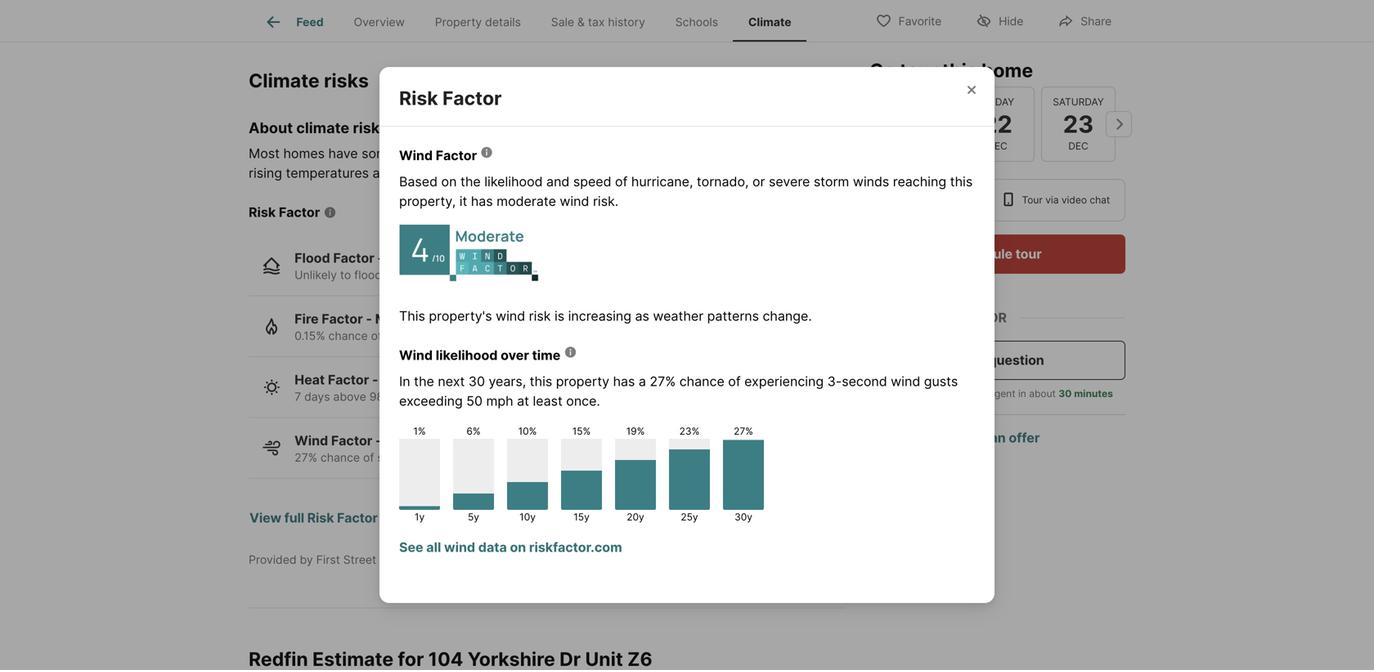 Task type: describe. For each thing, give the bounding box(es) containing it.
minutes
[[1075, 388, 1114, 400]]

next inside flood factor - minimal unlikely to flood in next 30 years
[[398, 268, 422, 282]]

risk factor inside "risk factor" element
[[399, 87, 502, 110]]

factor inside 'view full risk factor report' button
[[337, 511, 378, 527]]

30 inside wind factor - moderate 27% chance of strong winds in next 30 years
[[490, 451, 504, 465]]

factor inside "risk factor" element
[[443, 87, 502, 110]]

- for heat
[[372, 372, 378, 388]]

of inside most homes have some risk of natural disasters, and may be impacted by climate change due to rising temperatures and sea levels.
[[425, 146, 437, 162]]

sea
[[400, 165, 421, 181]]

full
[[284, 511, 304, 527]]

wind inside based on the likelihood and speed of hurricane, tornado, or severe storm winds reaching this property, it has moderate wind risk.
[[560, 194, 590, 209]]

tour for schedule
[[1016, 246, 1042, 262]]

30y
[[735, 512, 753, 524]]

details
[[485, 15, 521, 29]]

a inside fire factor - moderate 0.15% chance of being in a wildfire in next 30 years
[[431, 329, 438, 343]]

wind for wind likelihood over time
[[399, 348, 433, 364]]

years inside wind factor - moderate 27% chance of strong winds in next 30 years
[[508, 451, 537, 465]]

tornado,
[[697, 174, 749, 190]]

22
[[983, 110, 1013, 138]]

tax
[[588, 15, 605, 29]]

hear
[[909, 388, 930, 400]]

storm
[[814, 174, 850, 190]]

winds inside wind factor - moderate 27% chance of strong winds in next 30 years
[[415, 451, 447, 465]]

property,
[[399, 194, 456, 209]]

some
[[362, 146, 395, 162]]

fire
[[295, 311, 319, 327]]

tour
[[1022, 194, 1043, 206]]

tour via video chat list box
[[870, 179, 1126, 222]]

be
[[607, 146, 623, 162]]

risk inside dialog
[[399, 87, 438, 110]]

&
[[578, 15, 585, 29]]

1 vertical spatial risk
[[249, 205, 276, 221]]

likelihood inside based on the likelihood and speed of hurricane, tornado, or severe storm winds reaching this property, it has moderate wind risk.
[[485, 174, 543, 190]]

reaching
[[893, 174, 947, 190]]

23
[[1064, 110, 1094, 138]]

gusts
[[924, 374, 958, 390]]

patterns
[[708, 308, 759, 324]]

risk factor element
[[399, 67, 522, 110]]

being
[[385, 329, 416, 343]]

view full risk factor report button
[[249, 499, 421, 538]]

about
[[249, 119, 293, 137]]

schools tab
[[661, 2, 734, 42]]

next image
[[1106, 111, 1132, 137]]

years inside fire factor - moderate 0.15% chance of being in a wildfire in next 30 years
[[541, 329, 570, 343]]

15y
[[574, 512, 590, 524]]

on inside based on the likelihood and speed of hurricane, tornado, or severe storm winds reaching this property, it has moderate wind risk.
[[441, 174, 457, 190]]

once.
[[566, 394, 600, 410]]

or
[[988, 310, 1007, 326]]

hide
[[999, 14, 1024, 28]]

wind right all
[[444, 540, 475, 556]]

feed
[[297, 15, 324, 29]]

in up wind likelihood over time
[[484, 329, 493, 343]]

30 inside fire factor - moderate 0.15% chance of being in a wildfire in next 30 years
[[523, 329, 538, 343]]

30 inside heat factor - major 7 days above 98° expected this year, 15 days in 30 years
[[555, 390, 570, 404]]

property details tab
[[420, 2, 536, 42]]

of for based on the likelihood and speed of hurricane, tornado, or severe storm winds reaching this property, it has moderate wind risk.
[[615, 174, 628, 190]]

most
[[249, 146, 280, 162]]

sale
[[551, 15, 574, 29]]

tour for go
[[900, 59, 938, 82]]

offer
[[1009, 430, 1040, 446]]

see all wind data on riskfactor.com link
[[399, 540, 622, 556]]

wind factor score logo image
[[399, 212, 539, 282]]

tab list containing feed
[[249, 0, 820, 42]]

provided
[[249, 554, 297, 567]]

15
[[498, 390, 511, 404]]

rising
[[249, 165, 282, 181]]

overview tab
[[339, 2, 420, 42]]

experiencing
[[745, 374, 824, 390]]

- for fire
[[366, 311, 372, 327]]

change.
[[763, 308, 812, 324]]

next inside wind factor - moderate 27% chance of strong winds in next 30 years
[[463, 451, 487, 465]]

schedule
[[954, 246, 1013, 262]]

tour via video chat
[[1022, 194, 1111, 206]]

factor down the temperatures
[[279, 205, 320, 221]]

wind for wind factor
[[399, 148, 433, 164]]

foundation
[[380, 554, 440, 567]]

1 vertical spatial by
[[300, 554, 313, 567]]

chance inside "in the next 30 years, this property has a 27% chance of experiencing 3-second wind gusts exceeding 50 mph at least once."
[[680, 374, 725, 390]]

agent
[[989, 388, 1016, 400]]

weather
[[653, 308, 704, 324]]

the inside "in the next 30 years, this property has a 27% chance of experiencing 3-second wind gusts exceeding 50 mph at least once."
[[414, 374, 434, 390]]

this inside heat factor - major 7 days above 98° expected this year, 15 days in 30 years
[[446, 390, 466, 404]]

moderate for wind factor - moderate
[[385, 433, 447, 449]]

based
[[399, 174, 438, 190]]

ask a question
[[951, 353, 1045, 369]]

flood
[[354, 268, 382, 282]]

at
[[517, 394, 529, 410]]

severe
[[769, 174, 810, 190]]

may
[[578, 146, 604, 162]]

27% inside wind factor - moderate 27% chance of strong winds in next 30 years
[[295, 451, 317, 465]]

in the next 30 years, this property has a 27% chance of experiencing 3-second wind gusts exceeding 50 mph at least once.
[[399, 374, 958, 410]]

temperatures
[[286, 165, 369, 181]]

factor up levels.
[[436, 148, 477, 164]]

20y
[[627, 512, 645, 524]]

1y
[[415, 512, 425, 524]]

wind factor
[[399, 148, 477, 164]]

you'll
[[882, 388, 906, 400]]

factor inside wind factor - moderate 27% chance of strong winds in next 30 years
[[331, 433, 373, 449]]

speed
[[573, 174, 612, 190]]

this property's wind risk is increasing as weather patterns change.
[[399, 308, 812, 324]]

next inside "in the next 30 years, this property has a 27% chance of experiencing 3-second wind gusts exceeding 50 mph at least once."
[[438, 374, 465, 390]]

go tour this home
[[870, 59, 1034, 82]]

wildfire
[[441, 329, 481, 343]]

and down some
[[373, 165, 396, 181]]

previous image
[[863, 111, 889, 137]]

levels.
[[425, 165, 464, 181]]

risk factor dialog
[[380, 67, 995, 604]]

6%
[[467, 426, 481, 438]]

of for fire factor - moderate 0.15% chance of being in a wildfire in next 30 years
[[371, 329, 382, 343]]

home
[[982, 59, 1034, 82]]

minimal
[[387, 250, 437, 266]]

increasing
[[568, 308, 632, 324]]

years,
[[489, 374, 526, 390]]

21
[[904, 110, 930, 138]]

moderate for fire factor - moderate
[[375, 311, 437, 327]]

climate inside most homes have some risk of natural disasters, and may be impacted by climate change due to rising temperatures and sea levels.
[[707, 146, 752, 162]]

favorite button
[[862, 4, 956, 37]]

- for wind
[[376, 433, 382, 449]]

video
[[1062, 194, 1087, 206]]

to inside flood factor - minimal unlikely to flood in next 30 years
[[340, 268, 351, 282]]

major
[[381, 372, 418, 388]]

over
[[501, 348, 529, 364]]

5y
[[468, 512, 479, 524]]

go
[[870, 59, 896, 82]]

feed link
[[264, 12, 324, 32]]

ask a question button
[[870, 341, 1126, 380]]



Task type: vqa. For each thing, say whether or not it's contained in the screenshot.
Whole Foods Grocery Store / Supermarket • 0.3 miles
no



Task type: locate. For each thing, give the bounding box(es) containing it.
chat
[[1090, 194, 1111, 206]]

data
[[479, 540, 507, 556]]

of inside wind factor - moderate 27% chance of strong winds in next 30 years
[[363, 451, 374, 465]]

the inside based on the likelihood and speed of hurricane, tornado, or severe storm winds reaching this property, it has moderate wind risk.
[[461, 174, 481, 190]]

hide button
[[962, 4, 1038, 37]]

wind factor - moderate 27% chance of strong winds in next 30 years
[[295, 433, 537, 465]]

risks up about climate risks
[[324, 69, 369, 92]]

chance inside fire factor - moderate 0.15% chance of being in a wildfire in next 30 years
[[329, 329, 368, 343]]

1 vertical spatial risks
[[353, 119, 388, 137]]

by up based on the likelihood and speed of hurricane, tornado, or severe storm winds reaching this property, it has moderate wind risk.
[[688, 146, 703, 162]]

likelihood down wildfire
[[436, 348, 498, 364]]

wind down the 7
[[295, 433, 328, 449]]

tour via video chat option
[[989, 179, 1126, 222]]

chance left strong
[[321, 451, 360, 465]]

this up least
[[530, 374, 553, 390]]

factor inside heat factor - major 7 days above 98° expected this year, 15 days in 30 years
[[328, 372, 369, 388]]

climate risks
[[249, 69, 369, 92]]

1 vertical spatial climate
[[249, 69, 320, 92]]

1 vertical spatial winds
[[415, 451, 447, 465]]

friday 22 dec
[[981, 96, 1015, 152]]

None button
[[961, 87, 1035, 162], [1042, 87, 1116, 162], [961, 87, 1035, 162], [1042, 87, 1116, 162]]

risk up 'wind factor'
[[399, 87, 438, 110]]

you'll hear from a local agent in about 30 minutes
[[882, 388, 1114, 400]]

1 vertical spatial likelihood
[[436, 348, 498, 364]]

0 vertical spatial climate
[[296, 119, 350, 137]]

dec down 23
[[1069, 140, 1089, 152]]

to inside most homes have some risk of natural disasters, and may be impacted by climate change due to rising temperatures and sea levels.
[[832, 146, 844, 162]]

2 vertical spatial risk
[[307, 511, 334, 527]]

0 vertical spatial tour
[[900, 59, 938, 82]]

1 horizontal spatial by
[[688, 146, 703, 162]]

1 horizontal spatial flood
[[457, 89, 488, 103]]

of inside based on the likelihood and speed of hurricane, tornado, or severe storm winds reaching this property, it has moderate wind risk.
[[615, 174, 628, 190]]

years up property's
[[442, 268, 472, 282]]

2 vertical spatial 27%
[[295, 451, 317, 465]]

1 vertical spatial flood
[[295, 250, 330, 266]]

from
[[933, 388, 954, 400]]

view
[[250, 511, 281, 527]]

next down 6%
[[463, 451, 487, 465]]

flood up unlikely on the top of the page
[[295, 250, 330, 266]]

0 vertical spatial risk
[[399, 87, 438, 110]]

climate up the homes
[[296, 119, 350, 137]]

the
[[461, 174, 481, 190], [414, 374, 434, 390]]

chance right 0.15%
[[329, 329, 368, 343]]

0 vertical spatial winds
[[853, 174, 890, 190]]

1 horizontal spatial risk
[[307, 511, 334, 527]]

0 vertical spatial has
[[471, 194, 493, 209]]

0 vertical spatial risk
[[399, 146, 421, 162]]

start
[[955, 430, 987, 446]]

due
[[805, 146, 828, 162]]

30 right about
[[1059, 388, 1072, 400]]

in right "flood" at the left of the page
[[385, 268, 395, 282]]

in inside flood factor - minimal unlikely to flood in next 30 years
[[385, 268, 395, 282]]

climate inside "tab"
[[749, 15, 792, 29]]

share button
[[1044, 4, 1126, 37]]

0 vertical spatial chance
[[329, 329, 368, 343]]

years down is
[[541, 329, 570, 343]]

risk
[[399, 87, 438, 110], [249, 205, 276, 221], [307, 511, 334, 527]]

the up expected
[[414, 374, 434, 390]]

0 vertical spatial 27%
[[650, 374, 676, 390]]

21 button
[[880, 86, 954, 163]]

climate right schools tab
[[749, 15, 792, 29]]

climate up about
[[249, 69, 320, 92]]

this left 50
[[446, 390, 466, 404]]

flood inside "flood" 'tab'
[[457, 89, 488, 103]]

by
[[688, 146, 703, 162], [300, 554, 313, 567]]

mph
[[486, 394, 514, 410]]

see
[[399, 540, 424, 556]]

years down 10%
[[508, 451, 537, 465]]

27% up full
[[295, 451, 317, 465]]

in down this
[[419, 329, 428, 343]]

this
[[399, 308, 425, 324]]

1 horizontal spatial days
[[514, 390, 540, 404]]

natural
[[441, 146, 484, 162]]

climate for climate risks
[[249, 69, 320, 92]]

1 vertical spatial the
[[414, 374, 434, 390]]

street
[[343, 554, 377, 567]]

- for flood
[[378, 250, 384, 266]]

0 vertical spatial flood
[[457, 89, 488, 103]]

wind up "sea"
[[399, 148, 433, 164]]

wind down being
[[399, 348, 433, 364]]

in inside heat factor - major 7 days above 98° expected this year, 15 days in 30 years
[[543, 390, 552, 404]]

of up levels.
[[425, 146, 437, 162]]

chance inside wind factor - moderate 27% chance of strong winds in next 30 years
[[321, 451, 360, 465]]

in right at
[[543, 390, 552, 404]]

dec down 22
[[988, 140, 1008, 152]]

2 horizontal spatial risk
[[399, 87, 438, 110]]

30 up year,
[[469, 374, 485, 390]]

chance up 23%
[[680, 374, 725, 390]]

1 vertical spatial risk
[[529, 308, 551, 324]]

flood for flood factor - minimal unlikely to flood in next 30 years
[[295, 250, 330, 266]]

- inside heat factor - major 7 days above 98° expected this year, 15 days in 30 years
[[372, 372, 378, 388]]

tour inside button
[[1016, 246, 1042, 262]]

and left may
[[551, 146, 574, 162]]

1 vertical spatial climate
[[707, 146, 752, 162]]

2 days from the left
[[514, 390, 540, 404]]

0 horizontal spatial tour
[[900, 59, 938, 82]]

sale & tax history tab
[[536, 2, 661, 42]]

years down 'property'
[[573, 390, 603, 404]]

disasters,
[[487, 146, 547, 162]]

saturday
[[1053, 96, 1104, 108]]

- inside wind factor - moderate 27% chance of strong winds in next 30 years
[[376, 433, 382, 449]]

riskfactor.com
[[529, 540, 622, 556]]

dec inside 'saturday 23 dec'
[[1069, 140, 1089, 152]]

27% inside "in the next 30 years, this property has a 27% chance of experiencing 3-second wind gusts exceeding 50 mph at least once."
[[650, 374, 676, 390]]

1 horizontal spatial climate
[[749, 15, 792, 29]]

0 horizontal spatial the
[[414, 374, 434, 390]]

0 horizontal spatial on
[[441, 174, 457, 190]]

30 down 'property'
[[555, 390, 570, 404]]

moderate inside fire factor - moderate 0.15% chance of being in a wildfire in next 30 years
[[375, 311, 437, 327]]

view full risk factor report
[[250, 511, 420, 527]]

based on the likelihood and speed of hurricane, tornado, or severe storm winds reaching this property, it has moderate wind risk.
[[399, 174, 973, 209]]

0 horizontal spatial by
[[300, 554, 313, 567]]

30 inside flood factor - minimal unlikely to flood in next 30 years
[[425, 268, 439, 282]]

50
[[467, 394, 483, 410]]

climate up tornado,
[[707, 146, 752, 162]]

30 down minimal
[[425, 268, 439, 282]]

0 vertical spatial wind
[[399, 148, 433, 164]]

has right 'property'
[[613, 374, 635, 390]]

wind inside "in the next 30 years, this property has a 27% chance of experiencing 3-second wind gusts exceeding 50 mph at least once."
[[891, 374, 921, 390]]

second
[[842, 374, 888, 390]]

winds inside based on the likelihood and speed of hurricane, tornado, or severe storm winds reaching this property, it has moderate wind risk.
[[853, 174, 890, 190]]

the up it
[[461, 174, 481, 190]]

0 horizontal spatial flood
[[295, 250, 330, 266]]

30 down mph
[[490, 451, 504, 465]]

7
[[295, 390, 301, 404]]

next down minimal
[[398, 268, 422, 282]]

factor inside fire factor - moderate 0.15% chance of being in a wildfire in next 30 years
[[322, 311, 363, 327]]

moderate up strong
[[385, 433, 447, 449]]

23%
[[680, 426, 700, 438]]

next up over
[[496, 329, 520, 343]]

0 vertical spatial by
[[688, 146, 703, 162]]

option
[[870, 179, 989, 222]]

tab list
[[249, 0, 820, 42]]

0 vertical spatial moderate
[[375, 311, 437, 327]]

1 horizontal spatial has
[[613, 374, 635, 390]]

share
[[1081, 14, 1112, 28]]

- up "flood" at the left of the page
[[378, 250, 384, 266]]

heat
[[295, 372, 325, 388]]

1 vertical spatial risk factor
[[249, 205, 320, 221]]

exceeding
[[399, 394, 463, 410]]

1 horizontal spatial 27%
[[650, 374, 676, 390]]

1 horizontal spatial climate
[[707, 146, 752, 162]]

1 vertical spatial to
[[340, 268, 351, 282]]

98°
[[370, 390, 389, 404]]

tour right go at the top of page
[[900, 59, 938, 82]]

question
[[989, 353, 1045, 369]]

climate tab
[[734, 2, 807, 42]]

of inside "in the next 30 years, this property has a 27% chance of experiencing 3-second wind gusts exceeding 50 mph at least once."
[[728, 374, 741, 390]]

10y
[[520, 512, 536, 524]]

1 horizontal spatial winds
[[853, 174, 890, 190]]

wind inside wind factor - moderate 27% chance of strong winds in next 30 years
[[295, 433, 328, 449]]

wind down speed
[[560, 194, 590, 209]]

of left strong
[[363, 451, 374, 465]]

dec inside friday 22 dec
[[988, 140, 1008, 152]]

flood tab
[[403, 76, 543, 117]]

next up the exceeding
[[438, 374, 465, 390]]

moderate up being
[[375, 311, 437, 327]]

risk factor down rising
[[249, 205, 320, 221]]

to left "flood" at the left of the page
[[340, 268, 351, 282]]

most homes have some risk of natural disasters, and may be impacted by climate change due to rising temperatures and sea levels.
[[249, 146, 844, 181]]

1 horizontal spatial to
[[832, 146, 844, 162]]

0 vertical spatial risk factor
[[399, 87, 502, 110]]

likelihood up moderate
[[485, 174, 543, 190]]

1 horizontal spatial on
[[510, 540, 526, 556]]

overview
[[354, 15, 405, 29]]

in right agent
[[1019, 388, 1027, 400]]

risk inside button
[[307, 511, 334, 527]]

about
[[1030, 388, 1056, 400]]

0.15%
[[295, 329, 325, 343]]

years inside heat factor - major 7 days above 98° expected this year, 15 days in 30 years
[[573, 390, 603, 404]]

- left this
[[366, 311, 372, 327]]

- inside flood factor - minimal unlikely to flood in next 30 years
[[378, 250, 384, 266]]

0 horizontal spatial 27%
[[295, 451, 317, 465]]

0 horizontal spatial dec
[[988, 140, 1008, 152]]

a left wildfire
[[431, 329, 438, 343]]

risk inside most homes have some risk of natural disasters, and may be impacted by climate change due to rising temperatures and sea levels.
[[399, 146, 421, 162]]

and inside based on the likelihood and speed of hurricane, tornado, or severe storm winds reaching this property, it has moderate wind risk.
[[547, 174, 570, 190]]

is
[[555, 308, 565, 324]]

30 up over
[[523, 329, 538, 343]]

sale & tax history
[[551, 15, 646, 29]]

tour right schedule
[[1016, 246, 1042, 262]]

property's
[[429, 308, 492, 324]]

about climate risks
[[249, 119, 388, 137]]

of up the 'risk.'
[[615, 174, 628, 190]]

risk up "sea"
[[399, 146, 421, 162]]

10%
[[518, 426, 537, 438]]

risks up some
[[353, 119, 388, 137]]

1 horizontal spatial the
[[461, 174, 481, 190]]

winds down '1%'
[[415, 451, 447, 465]]

risk left is
[[529, 308, 551, 324]]

27% right 23%
[[734, 426, 754, 438]]

in inside wind factor - moderate 27% chance of strong winds in next 30 years
[[451, 451, 460, 465]]

in
[[399, 374, 410, 390]]

27% down weather at the top of page
[[650, 374, 676, 390]]

days right "15"
[[514, 390, 540, 404]]

dec for 22
[[988, 140, 1008, 152]]

- inside fire factor - moderate 0.15% chance of being in a wildfire in next 30 years
[[366, 311, 372, 327]]

factor up above at the left
[[328, 372, 369, 388]]

1 horizontal spatial risk factor
[[399, 87, 502, 110]]

years inside flood factor - minimal unlikely to flood in next 30 years
[[442, 268, 472, 282]]

factor down above at the left
[[331, 433, 373, 449]]

0 vertical spatial the
[[461, 174, 481, 190]]

1 horizontal spatial tour
[[1016, 246, 1042, 262]]

0 vertical spatial risks
[[324, 69, 369, 92]]

0 vertical spatial to
[[832, 146, 844, 162]]

0 horizontal spatial days
[[304, 390, 330, 404]]

factor up street
[[337, 511, 378, 527]]

1 vertical spatial on
[[510, 540, 526, 556]]

1 vertical spatial chance
[[680, 374, 725, 390]]

2 vertical spatial chance
[[321, 451, 360, 465]]

via
[[1046, 194, 1059, 206]]

see all wind data on riskfactor.com
[[399, 540, 622, 556]]

climate for climate
[[749, 15, 792, 29]]

an
[[990, 430, 1006, 446]]

on right data at left
[[510, 540, 526, 556]]

local
[[965, 388, 987, 400]]

moderate
[[375, 311, 437, 327], [385, 433, 447, 449]]

2 vertical spatial wind
[[295, 433, 328, 449]]

as
[[635, 308, 650, 324]]

0 vertical spatial on
[[441, 174, 457, 190]]

factor up "flood" at the left of the page
[[333, 250, 375, 266]]

dec for 23
[[1069, 140, 1089, 152]]

0 horizontal spatial climate
[[296, 119, 350, 137]]

risk factor up natural
[[399, 87, 502, 110]]

report
[[381, 511, 420, 527]]

0 vertical spatial likelihood
[[485, 174, 543, 190]]

30 inside "in the next 30 years, this property has a 27% chance of experiencing 3-second wind gusts exceeding 50 mph at least once."
[[469, 374, 485, 390]]

heat factor - major 7 days above 98° expected this year, 15 days in 30 years
[[295, 372, 603, 404]]

a up 19%
[[639, 374, 646, 390]]

has right it
[[471, 194, 493, 209]]

least
[[533, 394, 563, 410]]

2 dec from the left
[[1069, 140, 1089, 152]]

by left first
[[300, 554, 313, 567]]

change
[[755, 146, 801, 162]]

this left home
[[943, 59, 978, 82]]

risk.
[[593, 194, 619, 209]]

- up 98°
[[372, 372, 378, 388]]

likelihood
[[485, 174, 543, 190], [436, 348, 498, 364]]

and left speed
[[547, 174, 570, 190]]

1 vertical spatial has
[[613, 374, 635, 390]]

1 horizontal spatial dec
[[1069, 140, 1089, 152]]

0 horizontal spatial winds
[[415, 451, 447, 465]]

wind
[[560, 194, 590, 209], [496, 308, 525, 324], [891, 374, 921, 390], [444, 540, 475, 556]]

chance for fire factor - moderate
[[329, 329, 368, 343]]

this inside based on the likelihood and speed of hurricane, tornado, or severe storm winds reaching this property, it has moderate wind risk.
[[950, 174, 973, 190]]

1 days from the left
[[304, 390, 330, 404]]

of left being
[[371, 329, 382, 343]]

in right strong
[[451, 451, 460, 465]]

to right due
[[832, 146, 844, 162]]

0 horizontal spatial risk
[[399, 146, 421, 162]]

risk right full
[[307, 511, 334, 527]]

a right from
[[957, 388, 962, 400]]

3-
[[828, 374, 842, 390]]

2 horizontal spatial 27%
[[734, 426, 754, 438]]

of inside fire factor - moderate 0.15% chance of being in a wildfire in next 30 years
[[371, 329, 382, 343]]

0 vertical spatial climate
[[749, 15, 792, 29]]

this inside "in the next 30 years, this property has a 27% chance of experiencing 3-second wind gusts exceeding 50 mph at least once."
[[530, 374, 553, 390]]

friday
[[981, 96, 1015, 108]]

this right reaching
[[950, 174, 973, 190]]

0 horizontal spatial has
[[471, 194, 493, 209]]

0 horizontal spatial risk
[[249, 205, 276, 221]]

on down 'wind factor'
[[441, 174, 457, 190]]

flood up natural
[[457, 89, 488, 103]]

history
[[608, 15, 646, 29]]

schedule tour
[[954, 246, 1042, 262]]

schools
[[676, 15, 718, 29]]

a right ask
[[978, 353, 986, 369]]

climate
[[749, 15, 792, 29], [249, 69, 320, 92]]

factor inside flood factor - minimal unlikely to flood in next 30 years
[[333, 250, 375, 266]]

a inside ask a question button
[[978, 353, 986, 369]]

1 dec from the left
[[988, 140, 1008, 152]]

1 vertical spatial moderate
[[385, 433, 447, 449]]

of left the experiencing
[[728, 374, 741, 390]]

by inside most homes have some risk of natural disasters, and may be impacted by climate change due to rising temperatures and sea levels.
[[688, 146, 703, 162]]

1 vertical spatial 27%
[[734, 426, 754, 438]]

flood for flood
[[457, 89, 488, 103]]

winds right storm
[[853, 174, 890, 190]]

factor up natural
[[443, 87, 502, 110]]

of for wind factor - moderate 27% chance of strong winds in next 30 years
[[363, 451, 374, 465]]

days down heat
[[304, 390, 330, 404]]

chance
[[329, 329, 368, 343], [680, 374, 725, 390], [321, 451, 360, 465]]

schedule tour button
[[870, 235, 1126, 274]]

flood inside flood factor - minimal unlikely to flood in next 30 years
[[295, 250, 330, 266]]

all
[[427, 540, 441, 556]]

27%
[[650, 374, 676, 390], [734, 426, 754, 438], [295, 451, 317, 465]]

risk inside risk factor dialog
[[529, 308, 551, 324]]

0 horizontal spatial risk factor
[[249, 205, 320, 221]]

1 vertical spatial tour
[[1016, 246, 1042, 262]]

risk down rising
[[249, 205, 276, 221]]

has inside "in the next 30 years, this property has a 27% chance of experiencing 3-second wind gusts exceeding 50 mph at least once."
[[613, 374, 635, 390]]

hurricane,
[[632, 174, 693, 190]]

moderate inside wind factor - moderate 27% chance of strong winds in next 30 years
[[385, 433, 447, 449]]

and
[[551, 146, 574, 162], [373, 165, 396, 181], [547, 174, 570, 190]]

has inside based on the likelihood and speed of hurricane, tornado, or severe storm winds reaching this property, it has moderate wind risk.
[[471, 194, 493, 209]]

chance for wind factor - moderate
[[321, 451, 360, 465]]

1 horizontal spatial risk
[[529, 308, 551, 324]]

days
[[304, 390, 330, 404], [514, 390, 540, 404]]

wind left gusts
[[891, 374, 921, 390]]

next inside fire factor - moderate 0.15% chance of being in a wildfire in next 30 years
[[496, 329, 520, 343]]

1 vertical spatial wind
[[399, 348, 433, 364]]

0 horizontal spatial climate
[[249, 69, 320, 92]]

- up strong
[[376, 433, 382, 449]]

a inside "in the next 30 years, this property has a 27% chance of experiencing 3-second wind gusts exceeding 50 mph at least once."
[[639, 374, 646, 390]]

0 horizontal spatial to
[[340, 268, 351, 282]]

-
[[378, 250, 384, 266], [366, 311, 372, 327], [372, 372, 378, 388], [376, 433, 382, 449]]

wind up over
[[496, 308, 525, 324]]

factor right fire
[[322, 311, 363, 327]]



